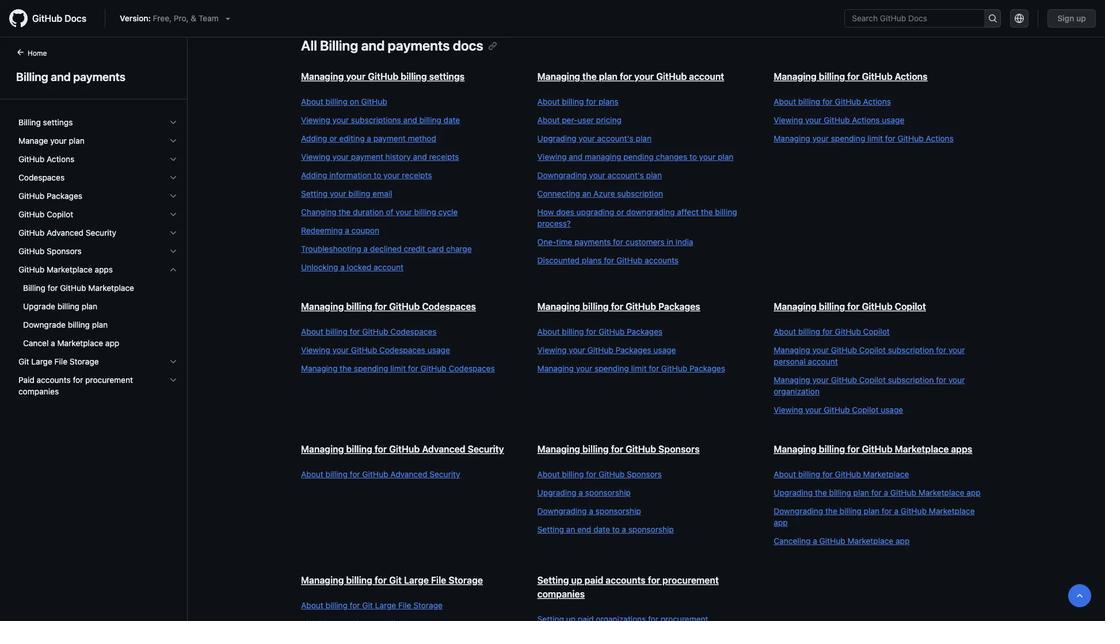 Task type: vqa. For each thing, say whether or not it's contained in the screenshot.


Task type: describe. For each thing, give the bounding box(es) containing it.
billing inside how does upgrading or downgrading affect the billing process?
[[715, 208, 737, 217]]

canceling
[[774, 537, 811, 546]]

github down github packages
[[18, 210, 44, 219]]

managing for managing billing for github packages
[[538, 301, 580, 312]]

copilot inside dropdown button
[[47, 210, 73, 219]]

a left "locked" on the top of the page
[[340, 263, 345, 272]]

github sponsors
[[18, 247, 82, 256]]

github down github marketplace apps
[[60, 284, 86, 293]]

billing for managing billing for github actions
[[819, 71, 845, 82]]

upgrading your account's plan link
[[538, 133, 751, 145]]

viewing your subscriptions and billing date link
[[301, 115, 515, 126]]

about for managing billing for git large file storage
[[301, 601, 323, 611]]

limit for actions
[[868, 134, 883, 143]]

a up end
[[589, 507, 594, 516]]

upgrading a sponsorship
[[538, 489, 631, 498]]

managing for managing your spending limit for github actions
[[774, 134, 811, 143]]

git inside dropdown button
[[18, 357, 29, 367]]

of
[[386, 208, 394, 217]]

billing for billing and payments
[[16, 70, 48, 83]]

subscription for managing your github copilot subscription for your organization
[[888, 376, 934, 385]]

billing for managing billing for github copilot
[[819, 301, 845, 312]]

upgrade billing plan
[[23, 302, 97, 312]]

managing your spending limit for github packages
[[538, 364, 725, 374]]

for inside managing your spending limit for github actions link
[[886, 134, 896, 143]]

setting your billing email link
[[301, 188, 515, 200]]

on
[[350, 97, 359, 107]]

file for about billing for git large file storage
[[398, 601, 411, 611]]

storage inside dropdown button
[[70, 357, 99, 367]]

billing for about billing for github packages
[[562, 327, 584, 337]]

github down viewing your github packages usage link
[[662, 364, 688, 374]]

usage for packages
[[654, 346, 676, 355]]

the for upgrading the billing plan for a github marketplace app
[[815, 489, 827, 498]]

for inside setting up paid accounts for procurement companies
[[648, 576, 660, 586]]

an for setting
[[566, 525, 575, 535]]

accounts inside setting up paid accounts for procurement companies
[[606, 576, 646, 586]]

github up viewing your github actions usage on the top
[[835, 97, 861, 107]]

github marketplace apps element containing billing for github marketplace
[[9, 279, 187, 353]]

adding or editing a payment method link
[[301, 133, 515, 145]]

upgrading for managing billing for github marketplace apps
[[774, 489, 813, 498]]

discounted plans for github accounts link
[[538, 255, 751, 267]]

search image
[[989, 14, 998, 23]]

about billing for github marketplace link
[[774, 469, 987, 481]]

sc 9kayk9 0 image for codespaces
[[169, 173, 178, 183]]

downgrading a sponsorship link
[[538, 506, 751, 518]]

upgrading the billing plan for a github marketplace app
[[774, 489, 981, 498]]

end
[[578, 525, 592, 535]]

scroll to top image
[[1076, 592, 1085, 601]]

github right canceling
[[820, 537, 846, 546]]

your for managing your github copilot subscription for your personal account
[[813, 346, 829, 355]]

method
[[408, 134, 436, 143]]

billing for managing billing for github marketplace apps
[[819, 444, 845, 455]]

apps inside dropdown button
[[95, 265, 113, 275]]

github up viewing your github packages usage
[[599, 327, 625, 337]]

managing your github billing settings link
[[301, 71, 465, 82]]

github up about billing for plans link
[[656, 71, 687, 82]]

sc 9kayk9 0 image for github actions
[[169, 155, 178, 164]]

setting for setting an end date to a sponsorship
[[538, 525, 564, 535]]

canceling a github marketplace app link
[[774, 536, 987, 548]]

upgrade billing plan link
[[14, 298, 183, 316]]

up for setting
[[571, 576, 583, 586]]

managing billing for github advanced security link
[[301, 444, 504, 455]]

duration
[[353, 208, 384, 217]]

github down managing your github copilot subscription for your organization
[[824, 406, 850, 415]]

github sponsors button
[[14, 242, 183, 261]]

account's for upgrading your account's plan
[[597, 134, 634, 143]]

managing billing for github codespaces link
[[301, 301, 476, 312]]

accounts inside paid accounts for procurement companies
[[37, 376, 71, 385]]

about billing for github copilot link
[[774, 326, 987, 338]]

github up github marketplace apps
[[18, 247, 44, 256]]

sc 9kayk9 0 image for github packages
[[169, 192, 178, 201]]

sponsorship for upgrading a sponsorship
[[585, 489, 631, 498]]

your for managing your github billing settings
[[346, 71, 366, 82]]

for inside managing your github copilot subscription for your personal account
[[936, 346, 947, 355]]

for inside "managing the spending limit for github codespaces" link
[[408, 364, 419, 374]]

your for viewing your github packages usage
[[569, 346, 585, 355]]

or inside how does upgrading or downgrading affect the billing process?
[[617, 208, 624, 217]]

organization
[[774, 387, 820, 397]]

managing billing for github copilot link
[[774, 301, 926, 312]]

home
[[28, 49, 47, 57]]

settings inside dropdown button
[[43, 118, 73, 127]]

about for managing billing for github copilot
[[774, 327, 796, 337]]

companies inside paid accounts for procurement companies
[[18, 387, 59, 397]]

and down method at the top left
[[413, 152, 427, 162]]

copilot down managing your github copilot subscription for your organization
[[852, 406, 879, 415]]

0 horizontal spatial to
[[374, 171, 381, 180]]

your for managing your spending limit for github actions
[[813, 134, 829, 143]]

0 vertical spatial payment
[[374, 134, 406, 143]]

credit
[[404, 244, 425, 254]]

an for connecting
[[583, 189, 592, 199]]

plan inside dropdown button
[[69, 136, 85, 146]]

0 horizontal spatial or
[[330, 134, 337, 143]]

github actions button
[[14, 150, 183, 169]]

upgrade
[[23, 302, 55, 312]]

version:
[[120, 14, 151, 23]]

billing right all
[[320, 37, 358, 54]]

pro,
[[174, 14, 189, 23]]

managing for managing billing for git large file storage
[[301, 576, 344, 586]]

for inside about billing for github packages link
[[586, 327, 597, 337]]

spending for codespaces
[[354, 364, 388, 374]]

viewing your github packages usage link
[[538, 345, 751, 356]]

viewing your github copilot usage
[[774, 406, 904, 415]]

for inside managing your github copilot subscription for your organization
[[936, 376, 947, 385]]

github down one-time payments for customers in india
[[617, 256, 643, 265]]

spending for packages
[[595, 364, 629, 374]]

github advanced security
[[18, 228, 116, 238]]

app inside downgrading the billing plan for a github marketplace app
[[774, 519, 788, 528]]

upgrading a sponsorship link
[[538, 488, 751, 499]]

sign up
[[1058, 14, 1087, 23]]

plan down billing for github marketplace link
[[82, 302, 97, 312]]

github down managing billing for github copilot link
[[835, 327, 861, 337]]

your for viewing your github actions usage
[[806, 115, 822, 125]]

viewing for viewing your payment history and receipts
[[301, 152, 330, 162]]

a up downgrading a sponsorship
[[579, 489, 583, 498]]

billing for upgrade billing plan
[[57, 302, 79, 312]]

about billing for github codespaces
[[301, 327, 437, 337]]

subscriptions
[[351, 115, 401, 125]]

about billing for github packages
[[538, 327, 663, 337]]

billing for downgrade billing plan
[[68, 320, 90, 330]]

limit for codespaces
[[390, 364, 406, 374]]

viewing for viewing your subscriptions and billing date
[[301, 115, 330, 125]]

time
[[556, 238, 573, 247]]

security for managing billing for github advanced security
[[468, 444, 504, 455]]

and down home 'link'
[[51, 70, 71, 83]]

storage for managing billing for git large file storage
[[449, 576, 483, 586]]

viewing your github packages usage
[[538, 346, 676, 355]]

plan down viewing and managing pending changes to your plan "link"
[[646, 171, 662, 180]]

managing for managing billing for github codespaces
[[301, 301, 344, 312]]

does
[[556, 208, 575, 217]]

about billing for git large file storage link
[[301, 601, 515, 612]]

copilot inside managing your github copilot subscription for your personal account
[[860, 346, 886, 355]]

github copilot button
[[14, 206, 183, 224]]

managing the plan for your github account
[[538, 71, 724, 82]]

billing for about billing for github advanced security
[[326, 470, 348, 480]]

downgrading your account's plan link
[[538, 170, 751, 181]]

and down about billing on github 'link'
[[403, 115, 417, 125]]

managing billing for github sponsors link
[[538, 444, 700, 455]]

subscription inside 'link'
[[617, 189, 663, 199]]

a left coupon on the top left
[[345, 226, 349, 236]]

your inside "link"
[[699, 152, 716, 162]]

a right the cancel
[[51, 339, 55, 348]]

upgrading your account's plan
[[538, 134, 652, 143]]

github down about billing for github marketplace link
[[891, 489, 917, 498]]

managing your github copilot subscription for your organization
[[774, 376, 965, 397]]

github up github copilot at left top
[[18, 191, 44, 201]]

account inside managing your github copilot subscription for your personal account
[[808, 357, 838, 367]]

a down about billing for github marketplace link
[[884, 489, 889, 498]]

packages inside dropdown button
[[47, 191, 82, 201]]

security for about billing for github advanced security
[[430, 470, 460, 480]]

1 horizontal spatial date
[[594, 525, 610, 535]]

upgrading for managing billing for github sponsors
[[538, 489, 577, 498]]

for inside downgrading the billing plan for a github marketplace app
[[882, 507, 892, 516]]

viewing your github actions usage
[[774, 115, 905, 125]]

a right editing
[[367, 134, 371, 143]]

managing billing for github actions
[[774, 71, 928, 82]]

india
[[676, 238, 694, 247]]

docs
[[65, 13, 86, 24]]

github marketplace apps
[[18, 265, 113, 275]]

triangle down image
[[223, 14, 233, 23]]

pricing
[[596, 115, 622, 125]]

azure
[[594, 189, 615, 199]]

viewing for viewing your github codespaces usage
[[301, 346, 330, 355]]

downgrading your account's plan
[[538, 171, 662, 180]]

downgrade billing plan
[[23, 320, 108, 330]]

plan down upgrade billing plan link
[[92, 320, 108, 330]]

billing for about billing for github actions
[[799, 97, 821, 107]]

github down all billing and payments docs
[[368, 71, 399, 82]]

plan inside downgrading the billing plan for a github marketplace app
[[864, 507, 880, 516]]

github up viewing your github codespaces usage
[[362, 327, 388, 337]]

0 vertical spatial receipts
[[429, 152, 459, 162]]

billing for about billing for github sponsors
[[562, 470, 584, 480]]

billing for billing settings
[[18, 118, 41, 127]]

github down viewing your github codespaces usage link
[[421, 364, 447, 374]]

managing for managing the spending limit for github codespaces
[[301, 364, 338, 374]]

billing for managing billing for github sponsors
[[583, 444, 609, 455]]

billing for managing billing for github advanced security
[[346, 444, 372, 455]]

plan up about billing for plans
[[599, 71, 618, 82]]

a down downgrading a sponsorship link
[[622, 525, 626, 535]]

billing for about billing on github
[[326, 97, 348, 107]]

troubleshooting a declined credit card charge link
[[301, 244, 515, 255]]

billing for about billing for github codespaces
[[326, 327, 348, 337]]

github up about billing for github sponsors link
[[626, 444, 656, 455]]

github up about billing for github packages link
[[626, 301, 656, 312]]

sponsors for about billing for github sponsors
[[627, 470, 662, 480]]

git large file storage
[[18, 357, 99, 367]]

github actions
[[18, 155, 74, 164]]

managing billing for github sponsors
[[538, 444, 700, 455]]

github down the about billing for github packages
[[588, 346, 614, 355]]

your for viewing your github codespaces usage
[[333, 346, 349, 355]]

advanced inside dropdown button
[[47, 228, 84, 238]]

about billing for plans
[[538, 97, 619, 107]]

process?
[[538, 219, 571, 229]]

managing for managing billing for github advanced security
[[301, 444, 344, 455]]

cycle
[[439, 208, 458, 217]]

the for managing the spending limit for github codespaces
[[340, 364, 352, 374]]

payments for billing and payments
[[73, 70, 126, 83]]

connecting
[[538, 189, 580, 199]]

usage down managing your github copilot subscription for your organization link
[[881, 406, 904, 415]]

for inside billing for github marketplace link
[[48, 284, 58, 293]]

limit for packages
[[631, 364, 647, 374]]

github up about billing for github actions link
[[862, 71, 893, 82]]

your for viewing your github copilot usage
[[806, 406, 822, 415]]

github left docs
[[32, 13, 62, 24]]

for inside 'one-time payments for customers in india' link
[[613, 238, 624, 247]]

and up managing your github billing settings link
[[361, 37, 385, 54]]

managing billing for github marketplace apps
[[774, 444, 973, 455]]

github docs
[[32, 13, 86, 24]]

file inside dropdown button
[[55, 357, 67, 367]]

managing for managing the plan for your github account
[[538, 71, 580, 82]]

sign
[[1058, 14, 1075, 23]]

managing billing for github packages
[[538, 301, 701, 312]]

github up about billing for github marketplace link
[[862, 444, 893, 455]]

your for manage your plan
[[50, 136, 67, 146]]

managing for managing billing for github sponsors
[[538, 444, 580, 455]]

viewing for viewing and managing pending changes to your plan
[[538, 152, 567, 162]]

1 horizontal spatial settings
[[429, 71, 465, 82]]

downgrading for managing billing for github sponsors
[[538, 507, 587, 516]]

the inside how does upgrading or downgrading affect the billing process?
[[701, 208, 713, 217]]

sc 9kayk9 0 image for github marketplace apps
[[169, 265, 178, 275]]

home link
[[12, 48, 65, 59]]

discounted plans for github accounts
[[538, 256, 679, 265]]

downgrading the billing plan for a github marketplace app link
[[774, 506, 987, 529]]

managing your github copilot subscription for your personal account
[[774, 346, 965, 367]]

history
[[386, 152, 411, 162]]

app inside billing and payments element
[[105, 339, 119, 348]]

0 vertical spatial plans
[[599, 97, 619, 107]]

billing for about billing for git large file storage
[[326, 601, 348, 611]]

to inside "link"
[[690, 152, 697, 162]]

unlocking a locked account link
[[301, 262, 515, 274]]

github down github copilot at left top
[[18, 228, 44, 238]]

managing the plan for your github account link
[[538, 71, 724, 82]]

upgrading inside "link"
[[538, 134, 577, 143]]

sc 9kayk9 0 image for manage your plan
[[169, 136, 178, 146]]

sc 9kayk9 0 image for github copilot
[[169, 210, 178, 219]]

1 vertical spatial plans
[[582, 256, 602, 265]]

github up about billing for github copilot link
[[862, 301, 893, 312]]

marketplace inside downgrading the billing plan for a github marketplace app
[[929, 507, 975, 516]]

paid
[[18, 376, 34, 385]]

a down coupon on the top left
[[364, 244, 368, 254]]

billing settings button
[[14, 113, 183, 132]]



Task type: locate. For each thing, give the bounding box(es) containing it.
sponsorship for downgrading a sponsorship
[[596, 507, 641, 516]]

setting an end date to a sponsorship link
[[538, 525, 751, 536]]

1 horizontal spatial limit
[[631, 364, 647, 374]]

payments up managing your github billing settings link
[[388, 37, 450, 54]]

security inside dropdown button
[[86, 228, 116, 238]]

managing inside managing your spending limit for github packages link
[[538, 364, 574, 374]]

5 sc 9kayk9 0 image from the top
[[169, 265, 178, 275]]

billing
[[401, 71, 427, 82], [819, 71, 845, 82], [326, 97, 348, 107], [562, 97, 584, 107], [799, 97, 821, 107], [419, 115, 441, 125], [349, 189, 371, 199], [414, 208, 436, 217], [715, 208, 737, 217], [346, 301, 372, 312], [583, 301, 609, 312], [819, 301, 845, 312], [57, 302, 79, 312], [68, 320, 90, 330], [326, 327, 348, 337], [562, 327, 584, 337], [799, 327, 821, 337], [346, 444, 372, 455], [583, 444, 609, 455], [819, 444, 845, 455], [326, 470, 348, 480], [562, 470, 584, 480], [799, 470, 821, 480], [830, 489, 852, 498], [840, 507, 862, 516], [346, 576, 372, 586], [326, 601, 348, 611]]

viewing and managing pending changes to your plan
[[538, 152, 734, 162]]

1 vertical spatial subscription
[[888, 346, 934, 355]]

for inside about billing for github copilot link
[[823, 327, 833, 337]]

0 horizontal spatial up
[[571, 576, 583, 586]]

apps
[[95, 265, 113, 275], [951, 444, 973, 455]]

sc 9kayk9 0 image inside billing settings dropdown button
[[169, 118, 178, 127]]

sc 9kayk9 0 image inside github copilot dropdown button
[[169, 210, 178, 219]]

0 vertical spatial up
[[1077, 14, 1087, 23]]

companies inside setting up paid accounts for procurement companies
[[538, 589, 585, 600]]

account
[[689, 71, 724, 82], [374, 263, 404, 272], [808, 357, 838, 367]]

6 sc 9kayk9 0 image from the top
[[169, 376, 178, 385]]

2 github marketplace apps element from the top
[[9, 279, 187, 353]]

1 vertical spatial file
[[431, 576, 446, 586]]

viewing inside the viewing your github actions usage link
[[774, 115, 803, 125]]

1 vertical spatial payments
[[73, 70, 126, 83]]

up for sign
[[1077, 14, 1087, 23]]

upgrading
[[577, 208, 615, 217]]

0 vertical spatial security
[[86, 228, 116, 238]]

downgrading for managing billing for github marketplace apps
[[774, 507, 824, 516]]

0 vertical spatial date
[[444, 115, 460, 125]]

sponsorship down downgrading a sponsorship link
[[629, 525, 674, 535]]

account's inside "link"
[[597, 134, 634, 143]]

github down managing billing for github advanced security link
[[362, 470, 388, 480]]

1 vertical spatial or
[[617, 208, 624, 217]]

in
[[667, 238, 674, 247]]

marketplace inside dropdown button
[[47, 265, 93, 275]]

2 horizontal spatial to
[[690, 152, 697, 162]]

your for managing your github copilot subscription for your organization
[[813, 376, 829, 385]]

downgrade billing plan link
[[14, 316, 183, 335]]

billing for managing billing for github codespaces
[[346, 301, 372, 312]]

managing billing for github advanced security
[[301, 444, 504, 455]]

to right changes
[[690, 152, 697, 162]]

settings down docs
[[429, 71, 465, 82]]

managing billing for github codespaces
[[301, 301, 476, 312]]

about billing for github sponsors
[[538, 470, 662, 480]]

file down cancel a marketplace app
[[55, 357, 67, 367]]

the right affect at the top of the page
[[701, 208, 713, 217]]

manage your plan
[[18, 136, 85, 146]]

about billing for plans link
[[538, 96, 751, 108]]

2 horizontal spatial spending
[[831, 134, 866, 143]]

managing for managing your github copilot subscription for your personal account
[[774, 346, 811, 355]]

managing for managing your spending limit for github packages
[[538, 364, 574, 374]]

github advanced security button
[[14, 224, 183, 242]]

git for managing billing for git large file storage
[[389, 576, 402, 586]]

usage for actions
[[882, 115, 905, 125]]

managing inside managing your spending limit for github actions link
[[774, 134, 811, 143]]

spending
[[831, 134, 866, 143], [354, 364, 388, 374], [595, 364, 629, 374]]

downgrading down upgrading a sponsorship
[[538, 507, 587, 516]]

1 github marketplace apps element from the top
[[9, 261, 187, 353]]

billing for managing billing for github packages
[[583, 301, 609, 312]]

viewing your payment history and receipts
[[301, 152, 459, 162]]

viewing down the about billing for github packages
[[538, 346, 567, 355]]

redeeming a coupon
[[301, 226, 379, 236]]

copilot up managing your github copilot subscription for your personal account link
[[864, 327, 890, 337]]

1 sc 9kayk9 0 image from the top
[[169, 118, 178, 127]]

connecting an azure subscription link
[[538, 188, 751, 200]]

about for managing billing for github packages
[[538, 327, 560, 337]]

tooltip
[[1069, 585, 1092, 608]]

0 vertical spatial accounts
[[645, 256, 679, 265]]

github down about billing for github actions
[[824, 115, 850, 125]]

github marketplace apps element
[[9, 261, 187, 353], [9, 279, 187, 353]]

an left end
[[566, 525, 575, 535]]

your for viewing your subscriptions and billing date
[[333, 115, 349, 125]]

plan inside "link"
[[718, 152, 734, 162]]

0 vertical spatial setting
[[301, 189, 328, 199]]

github up 'subscriptions'
[[361, 97, 387, 107]]

viewing inside the viewing your payment history and receipts link
[[301, 152, 330, 162]]

adding information to your receipts
[[301, 171, 432, 180]]

adding for adding or editing a payment method
[[301, 134, 327, 143]]

adding information to your receipts link
[[301, 170, 515, 181]]

large down the cancel
[[31, 357, 52, 367]]

github down the viewing your github actions usage link
[[898, 134, 924, 143]]

github packages
[[18, 191, 82, 201]]

viewing for viewing your github packages usage
[[538, 346, 567, 355]]

&
[[191, 14, 196, 23]]

viewing inside viewing and managing pending changes to your plan "link"
[[538, 152, 567, 162]]

upgrading up downgrading a sponsorship
[[538, 489, 577, 498]]

sponsors inside dropdown button
[[47, 247, 82, 256]]

packages
[[47, 191, 82, 201], [659, 301, 701, 312], [627, 327, 663, 337], [616, 346, 652, 355], [690, 364, 725, 374]]

procurement inside paid accounts for procurement companies
[[85, 376, 133, 385]]

sc 9kayk9 0 image
[[169, 118, 178, 127], [169, 136, 178, 146], [169, 173, 178, 183], [169, 247, 178, 256], [169, 358, 178, 367]]

advanced up github sponsors
[[47, 228, 84, 238]]

1 horizontal spatial storage
[[414, 601, 443, 611]]

0 horizontal spatial companies
[[18, 387, 59, 397]]

1 vertical spatial security
[[468, 444, 504, 455]]

upgrading the billing plan for a github marketplace app link
[[774, 488, 987, 499]]

2 horizontal spatial large
[[404, 576, 429, 586]]

usage down about billing for github actions link
[[882, 115, 905, 125]]

payment up history on the left top
[[374, 134, 406, 143]]

advanced down managing billing for github advanced security
[[391, 470, 427, 480]]

up inside setting up paid accounts for procurement companies
[[571, 576, 583, 586]]

copilot down managing your github copilot subscription for your personal account
[[860, 376, 886, 385]]

2 vertical spatial accounts
[[606, 576, 646, 586]]

0 vertical spatial or
[[330, 134, 337, 143]]

0 horizontal spatial limit
[[390, 364, 406, 374]]

pending
[[624, 152, 654, 162]]

subscription inside managing your github copilot subscription for your organization
[[888, 376, 934, 385]]

one-
[[538, 238, 556, 247]]

an inside connecting an azure subscription 'link'
[[583, 189, 592, 199]]

your for managing your spending limit for github packages
[[576, 364, 593, 374]]

0 horizontal spatial storage
[[70, 357, 99, 367]]

viewing and managing pending changes to your plan link
[[538, 151, 751, 163]]

github up upgrading the billing plan for a github marketplace app
[[835, 470, 861, 480]]

1 horizontal spatial large
[[375, 601, 396, 611]]

limit down viewing your github codespaces usage link
[[390, 364, 406, 374]]

1 horizontal spatial companies
[[538, 589, 585, 600]]

spending down viewing your github codespaces usage
[[354, 364, 388, 374]]

github down upgrading the billing plan for a github marketplace app link
[[901, 507, 927, 516]]

1 vertical spatial storage
[[449, 576, 483, 586]]

paid accounts for procurement companies button
[[14, 371, 183, 401]]

billing for about billing for github marketplace
[[799, 470, 821, 480]]

limit inside managing your spending limit for github actions link
[[868, 134, 883, 143]]

None search field
[[845, 9, 1001, 28]]

billing down home 'link'
[[16, 70, 48, 83]]

file for managing billing for git large file storage
[[431, 576, 446, 586]]

1 horizontal spatial account
[[689, 71, 724, 82]]

date
[[444, 115, 460, 125], [594, 525, 610, 535]]

2 horizontal spatial payments
[[575, 238, 611, 247]]

a right canceling
[[813, 537, 818, 546]]

plan inside "link"
[[636, 134, 652, 143]]

sc 9kayk9 0 image for billing settings
[[169, 118, 178, 127]]

setting for setting up paid accounts for procurement companies
[[538, 576, 569, 586]]

file up 'about billing for git large file storage' link
[[431, 576, 446, 586]]

0 vertical spatial settings
[[429, 71, 465, 82]]

github inside managing your github copilot subscription for your organization
[[831, 376, 857, 385]]

billing for billing for github marketplace
[[23, 284, 45, 293]]

usage
[[882, 115, 905, 125], [428, 346, 450, 355], [654, 346, 676, 355], [881, 406, 904, 415]]

limit inside "managing the spending limit for github codespaces" link
[[390, 364, 406, 374]]

for inside upgrading the billing plan for a github marketplace app link
[[872, 489, 882, 498]]

your
[[346, 71, 366, 82], [635, 71, 654, 82], [333, 115, 349, 125], [806, 115, 822, 125], [579, 134, 595, 143], [813, 134, 829, 143], [50, 136, 67, 146], [333, 152, 349, 162], [699, 152, 716, 162], [384, 171, 400, 180], [589, 171, 606, 180], [330, 189, 346, 199], [396, 208, 412, 217], [333, 346, 349, 355], [569, 346, 585, 355], [813, 346, 829, 355], [949, 346, 965, 355], [576, 364, 593, 374], [813, 376, 829, 385], [949, 376, 965, 385], [806, 406, 822, 415]]

github marketplace apps element containing github marketplace apps
[[9, 261, 187, 353]]

for inside about billing for github marketplace link
[[823, 470, 833, 480]]

1 vertical spatial an
[[566, 525, 575, 535]]

a down upgrading the billing plan for a github marketplace app link
[[895, 507, 899, 516]]

file down managing billing for git large file storage
[[398, 601, 411, 611]]

the for downgrading the billing plan for a github marketplace app
[[826, 507, 838, 516]]

billing up upgrade
[[23, 284, 45, 293]]

all billing and payments docs
[[301, 37, 484, 54]]

1 vertical spatial date
[[594, 525, 610, 535]]

sc 9kayk9 0 image inside "codespaces" dropdown button
[[169, 173, 178, 183]]

1 vertical spatial companies
[[538, 589, 585, 600]]

billing inside 'link'
[[326, 97, 348, 107]]

1 vertical spatial to
[[374, 171, 381, 180]]

your for downgrading your account's plan
[[589, 171, 606, 180]]

viewing your github copilot usage link
[[774, 405, 987, 416]]

2 adding from the top
[[301, 171, 327, 180]]

0 vertical spatial git
[[18, 357, 29, 367]]

1 horizontal spatial security
[[430, 470, 460, 480]]

sc 9kayk9 0 image inside paid accounts for procurement companies dropdown button
[[169, 376, 178, 385]]

1 horizontal spatial or
[[617, 208, 624, 217]]

your for upgrading your account's plan
[[579, 134, 595, 143]]

github marketplace apps button
[[14, 261, 183, 279]]

plan down upgrading the billing plan for a github marketplace app
[[864, 507, 880, 516]]

2 vertical spatial setting
[[538, 576, 569, 586]]

2 horizontal spatial security
[[468, 444, 504, 455]]

your for viewing your payment history and receipts
[[333, 152, 349, 162]]

for inside about billing for github sponsors link
[[586, 470, 597, 480]]

unlocking a locked account
[[301, 263, 404, 272]]

the up canceling a github marketplace app
[[826, 507, 838, 516]]

2 sc 9kayk9 0 image from the top
[[169, 192, 178, 201]]

usage for codespaces
[[428, 346, 450, 355]]

2 vertical spatial file
[[398, 601, 411, 611]]

copilot inside managing your github copilot subscription for your organization
[[860, 376, 886, 385]]

sponsors for managing billing for github sponsors
[[659, 444, 700, 455]]

setting left end
[[538, 525, 564, 535]]

0 horizontal spatial payments
[[73, 70, 126, 83]]

setting up changing
[[301, 189, 328, 199]]

plan right changes
[[718, 152, 734, 162]]

plan down about per-user pricing link
[[636, 134, 652, 143]]

git for about billing for git large file storage
[[362, 601, 373, 611]]

setting left "paid" at bottom
[[538, 576, 569, 586]]

github down about billing for github copilot
[[831, 346, 857, 355]]

managing the spending limit for github codespaces link
[[301, 363, 515, 375]]

accounts down in
[[645, 256, 679, 265]]

1 vertical spatial payment
[[351, 152, 383, 162]]

1 horizontal spatial git
[[362, 601, 373, 611]]

changes
[[656, 152, 688, 162]]

about billing for github sponsors link
[[538, 469, 751, 481]]

0 vertical spatial account
[[689, 71, 724, 82]]

upgrading
[[538, 134, 577, 143], [538, 489, 577, 498], [774, 489, 813, 498]]

1 horizontal spatial an
[[583, 189, 592, 199]]

locked
[[347, 263, 372, 272]]

1 vertical spatial apps
[[951, 444, 973, 455]]

sc 9kayk9 0 image inside manage your plan dropdown button
[[169, 136, 178, 146]]

1 vertical spatial sponsors
[[659, 444, 700, 455]]

subscription down downgrading your account's plan link at the top
[[617, 189, 663, 199]]

for inside discounted plans for github accounts link
[[604, 256, 614, 265]]

github docs link
[[9, 9, 96, 28]]

1 horizontal spatial file
[[398, 601, 411, 611]]

0 vertical spatial to
[[690, 152, 697, 162]]

for inside about billing for plans link
[[586, 97, 597, 107]]

billing up manage
[[18, 118, 41, 127]]

sc 9kayk9 0 image for git large file storage
[[169, 358, 178, 367]]

large for managing billing for git large file storage
[[404, 576, 429, 586]]

managing inside managing your github copilot subscription for your personal account
[[774, 346, 811, 355]]

viewing down about billing on github
[[301, 115, 330, 125]]

downgrading a sponsorship
[[538, 507, 641, 516]]

0 vertical spatial procurement
[[85, 376, 133, 385]]

viewing inside viewing your github copilot usage link
[[774, 406, 803, 415]]

advanced for managing billing for github advanced security
[[422, 444, 466, 455]]

procurement
[[85, 376, 133, 385], [663, 576, 719, 586]]

or right the upgrading
[[617, 208, 624, 217]]

the down setting your billing email
[[339, 208, 351, 217]]

2 vertical spatial storage
[[414, 601, 443, 611]]

2 vertical spatial sponsorship
[[629, 525, 674, 535]]

large for about billing for git large file storage
[[375, 601, 396, 611]]

adding for adding information to your receipts
[[301, 171, 327, 180]]

1 horizontal spatial to
[[612, 525, 620, 535]]

0 horizontal spatial file
[[55, 357, 67, 367]]

email
[[373, 189, 392, 199]]

1 vertical spatial setting
[[538, 525, 564, 535]]

viewing down about billing for github actions
[[774, 115, 803, 125]]

a inside downgrading the billing plan for a github marketplace app
[[895, 507, 899, 516]]

viewing up information
[[301, 152, 330, 162]]

github copilot
[[18, 210, 73, 219]]

1 horizontal spatial apps
[[951, 444, 973, 455]]

information
[[330, 171, 372, 180]]

limit down viewing your github packages usage link
[[631, 364, 647, 374]]

0 vertical spatial adding
[[301, 134, 327, 143]]

managing for managing your github billing settings
[[301, 71, 344, 82]]

select language: current language is english image
[[1015, 14, 1024, 23]]

subscription down about billing for github copilot link
[[888, 346, 934, 355]]

the inside downgrading the billing plan for a github marketplace app
[[826, 507, 838, 516]]

1 horizontal spatial up
[[1077, 14, 1087, 23]]

0 vertical spatial file
[[55, 357, 67, 367]]

user
[[578, 115, 594, 125]]

for inside paid accounts for procurement companies
[[73, 376, 83, 385]]

sc 9kayk9 0 image
[[169, 155, 178, 164], [169, 192, 178, 201], [169, 210, 178, 219], [169, 229, 178, 238], [169, 265, 178, 275], [169, 376, 178, 385]]

0 horizontal spatial an
[[566, 525, 575, 535]]

accounts down the git large file storage
[[37, 376, 71, 385]]

viewing inside viewing your subscriptions and billing date link
[[301, 115, 330, 125]]

managing
[[301, 71, 344, 82], [538, 71, 580, 82], [774, 71, 817, 82], [774, 134, 811, 143], [301, 301, 344, 312], [538, 301, 580, 312], [774, 301, 817, 312], [774, 346, 811, 355], [301, 364, 338, 374], [538, 364, 574, 374], [774, 376, 811, 385], [301, 444, 344, 455], [538, 444, 580, 455], [774, 444, 817, 455], [301, 576, 344, 586]]

for inside the about billing for github advanced security link
[[350, 470, 360, 480]]

plans up pricing
[[599, 97, 619, 107]]

one-time payments for customers in india link
[[538, 237, 751, 248]]

1 adding from the top
[[301, 134, 327, 143]]

adding left editing
[[301, 134, 327, 143]]

plan down about billing for github marketplace link
[[854, 489, 869, 498]]

spending for actions
[[831, 134, 866, 143]]

procurement inside setting up paid accounts for procurement companies
[[663, 576, 719, 586]]

0 vertical spatial large
[[31, 357, 52, 367]]

1 vertical spatial adding
[[301, 171, 327, 180]]

spending down viewing your github packages usage
[[595, 364, 629, 374]]

2 horizontal spatial git
[[389, 576, 402, 586]]

managing your spending limit for github packages link
[[538, 363, 751, 375]]

sc 9kayk9 0 image inside github sponsors dropdown button
[[169, 247, 178, 256]]

viewing inside viewing your github packages usage link
[[538, 346, 567, 355]]

about per-user pricing link
[[538, 115, 751, 126]]

setting
[[301, 189, 328, 199], [538, 525, 564, 535], [538, 576, 569, 586]]

and inside "link"
[[569, 152, 583, 162]]

billing and payments element
[[0, 47, 188, 621]]

about for managing billing for github actions
[[774, 97, 796, 107]]

billing settings
[[18, 118, 73, 127]]

1 vertical spatial sponsorship
[[596, 507, 641, 516]]

5 sc 9kayk9 0 image from the top
[[169, 358, 178, 367]]

subscription inside managing your github copilot subscription for your personal account
[[888, 346, 934, 355]]

advanced up the about billing for github advanced security link
[[422, 444, 466, 455]]

adding or editing a payment method
[[301, 134, 436, 143]]

for inside about billing for github codespaces link
[[350, 327, 360, 337]]

2 horizontal spatial account
[[808, 357, 838, 367]]

1 vertical spatial receipts
[[402, 171, 432, 180]]

for inside managing your spending limit for github packages link
[[649, 364, 659, 374]]

managing inside "managing the spending limit for github codespaces" link
[[301, 364, 338, 374]]

1 vertical spatial account
[[374, 263, 404, 272]]

about for managing billing for github sponsors
[[538, 470, 560, 480]]

the for managing the plan for your github account
[[583, 71, 597, 82]]

0 horizontal spatial date
[[444, 115, 460, 125]]

github inside downgrading the billing plan for a github marketplace app
[[901, 507, 927, 516]]

for inside about billing for github actions link
[[823, 97, 833, 107]]

account's for downgrading your account's plan
[[608, 171, 644, 180]]

limit inside managing your spending limit for github packages link
[[631, 364, 647, 374]]

sc 9kayk9 0 image inside github marketplace apps dropdown button
[[169, 265, 178, 275]]

sc 9kayk9 0 image for github sponsors
[[169, 247, 178, 256]]

or left editing
[[330, 134, 337, 143]]

managing for managing billing for github copilot
[[774, 301, 817, 312]]

0 vertical spatial payments
[[388, 37, 450, 54]]

managing inside managing your github copilot subscription for your organization
[[774, 376, 811, 385]]

managing billing for git large file storage
[[301, 576, 483, 586]]

1 horizontal spatial procurement
[[663, 576, 719, 586]]

viewing inside viewing your github codespaces usage link
[[301, 346, 330, 355]]

1 sc 9kayk9 0 image from the top
[[169, 155, 178, 164]]

0 horizontal spatial security
[[86, 228, 116, 238]]

setting inside setting up paid accounts for procurement companies
[[538, 576, 569, 586]]

downgrading up connecting
[[538, 171, 587, 180]]

1 vertical spatial git
[[389, 576, 402, 586]]

to
[[690, 152, 697, 162], [374, 171, 381, 180], [612, 525, 620, 535]]

advanced for about billing for github advanced security
[[391, 470, 427, 480]]

billing inside downgrading the billing plan for a github marketplace app
[[840, 507, 862, 516]]

your for setting your billing email
[[330, 189, 346, 199]]

large inside dropdown button
[[31, 357, 52, 367]]

2 vertical spatial subscription
[[888, 376, 934, 385]]

actions inside dropdown button
[[47, 155, 74, 164]]

manage
[[18, 136, 48, 146]]

managing billing for git large file storage link
[[301, 576, 483, 586]]

up left "paid" at bottom
[[571, 576, 583, 586]]

0 vertical spatial subscription
[[617, 189, 663, 199]]

github up about billing for github codespaces link
[[389, 301, 420, 312]]

1 vertical spatial advanced
[[422, 444, 466, 455]]

github down manage
[[18, 155, 44, 164]]

companies down paid
[[18, 387, 59, 397]]

sponsors up about billing for github sponsors link
[[659, 444, 700, 455]]

viewing for viewing your github copilot usage
[[774, 406, 803, 415]]

accounts right "paid" at bottom
[[606, 576, 646, 586]]

2 horizontal spatial limit
[[868, 134, 883, 143]]

github down about billing for github codespaces
[[351, 346, 377, 355]]

account's
[[597, 134, 634, 143], [608, 171, 644, 180]]

about inside 'link'
[[301, 97, 323, 107]]

2 vertical spatial security
[[430, 470, 460, 480]]

2 vertical spatial git
[[362, 601, 373, 611]]

paid accounts for procurement companies
[[18, 376, 133, 397]]

2 vertical spatial to
[[612, 525, 620, 535]]

the
[[583, 71, 597, 82], [339, 208, 351, 217], [701, 208, 713, 217], [340, 364, 352, 374], [815, 489, 827, 498], [826, 507, 838, 516]]

viewing down about billing for github codespaces
[[301, 346, 330, 355]]

0 vertical spatial sponsorship
[[585, 489, 631, 498]]

affect
[[677, 208, 699, 217]]

2 sc 9kayk9 0 image from the top
[[169, 136, 178, 146]]

your inside "link"
[[579, 134, 595, 143]]

3 sc 9kayk9 0 image from the top
[[169, 210, 178, 219]]

1 vertical spatial accounts
[[37, 376, 71, 385]]

github inside managing your github copilot subscription for your personal account
[[831, 346, 857, 355]]

billing for github marketplace
[[23, 284, 134, 293]]

card
[[428, 244, 444, 254]]

an left azure
[[583, 189, 592, 199]]

subscription for managing your github copilot subscription for your personal account
[[888, 346, 934, 355]]

how does upgrading or downgrading affect the billing process? link
[[538, 207, 751, 230]]

spending down viewing your github actions usage on the top
[[831, 134, 866, 143]]

upgrading down per-
[[538, 134, 577, 143]]

for inside 'about billing for git large file storage' link
[[350, 601, 360, 611]]

the up about billing for plans
[[583, 71, 597, 82]]

viewing for viewing your github actions usage
[[774, 115, 803, 125]]

changing
[[301, 208, 337, 217]]

managing billing for github copilot
[[774, 301, 926, 312]]

0 horizontal spatial settings
[[43, 118, 73, 127]]

managing for managing your github copilot subscription for your organization
[[774, 376, 811, 385]]

managing your github copilot subscription for your personal account link
[[774, 345, 987, 368]]

sponsors up github marketplace apps
[[47, 247, 82, 256]]

how
[[538, 208, 554, 217]]

github up the about billing for github advanced security link
[[389, 444, 420, 455]]

team
[[199, 14, 219, 23]]

github inside 'link'
[[361, 97, 387, 107]]

about billing for github actions link
[[774, 96, 987, 108]]

connecting an azure subscription
[[538, 189, 663, 199]]

sc 9kayk9 0 image inside github packages dropdown button
[[169, 192, 178, 201]]

billing for about billing for plans
[[562, 97, 584, 107]]

paid
[[585, 576, 604, 586]]

Search GitHub Docs search field
[[845, 10, 985, 27]]

managing
[[585, 152, 622, 162]]

2 horizontal spatial file
[[431, 576, 446, 586]]

0 vertical spatial advanced
[[47, 228, 84, 238]]

codespaces inside dropdown button
[[18, 173, 65, 183]]

1 vertical spatial account's
[[608, 171, 644, 180]]

downgrading up canceling
[[774, 507, 824, 516]]

managing billing for github actions link
[[774, 71, 928, 82]]

1 horizontal spatial spending
[[595, 364, 629, 374]]

4 sc 9kayk9 0 image from the top
[[169, 247, 178, 256]]

github down managing billing for github sponsors link
[[599, 470, 625, 480]]

0 horizontal spatial large
[[31, 357, 52, 367]]

your inside dropdown button
[[50, 136, 67, 146]]

0 vertical spatial companies
[[18, 387, 59, 397]]

security
[[86, 228, 116, 238], [468, 444, 504, 455], [430, 470, 460, 480]]

payments for one-time payments for customers in india
[[575, 238, 611, 247]]

0 vertical spatial sponsors
[[47, 247, 82, 256]]

2 vertical spatial sponsors
[[627, 470, 662, 480]]

2 vertical spatial large
[[375, 601, 396, 611]]

billing inside dropdown button
[[18, 118, 41, 127]]

setting for setting your billing email
[[301, 189, 328, 199]]

about for managing billing for github codespaces
[[301, 327, 323, 337]]

0 horizontal spatial spending
[[354, 364, 388, 374]]

free,
[[153, 14, 172, 23]]

github inside dropdown button
[[18, 265, 44, 275]]

about per-user pricing
[[538, 115, 622, 125]]

0 vertical spatial account's
[[597, 134, 634, 143]]

1 vertical spatial up
[[571, 576, 583, 586]]

receipts down the viewing your payment history and receipts link
[[402, 171, 432, 180]]

2 horizontal spatial storage
[[449, 576, 483, 586]]

4 sc 9kayk9 0 image from the top
[[169, 229, 178, 238]]

a
[[367, 134, 371, 143], [345, 226, 349, 236], [364, 244, 368, 254], [340, 263, 345, 272], [51, 339, 55, 348], [579, 489, 583, 498], [884, 489, 889, 498], [589, 507, 594, 516], [895, 507, 899, 516], [622, 525, 626, 535], [813, 537, 818, 546]]

about billing for github advanced security
[[301, 470, 460, 480]]

0 horizontal spatial procurement
[[85, 376, 133, 385]]

about for managing your github billing settings
[[301, 97, 323, 107]]

managing the spending limit for github codespaces
[[301, 364, 495, 374]]

and down upgrading your account's plan
[[569, 152, 583, 162]]

sc 9kayk9 0 image inside github actions dropdown button
[[169, 155, 178, 164]]

billing for managing billing for git large file storage
[[346, 576, 372, 586]]

the for changing the duration of your billing cycle
[[339, 208, 351, 217]]

0 vertical spatial apps
[[95, 265, 113, 275]]

3 sc 9kayk9 0 image from the top
[[169, 173, 178, 183]]

to down viewing your payment history and receipts
[[374, 171, 381, 180]]

copilot up about billing for github copilot link
[[895, 301, 926, 312]]

1 horizontal spatial payments
[[388, 37, 450, 54]]



